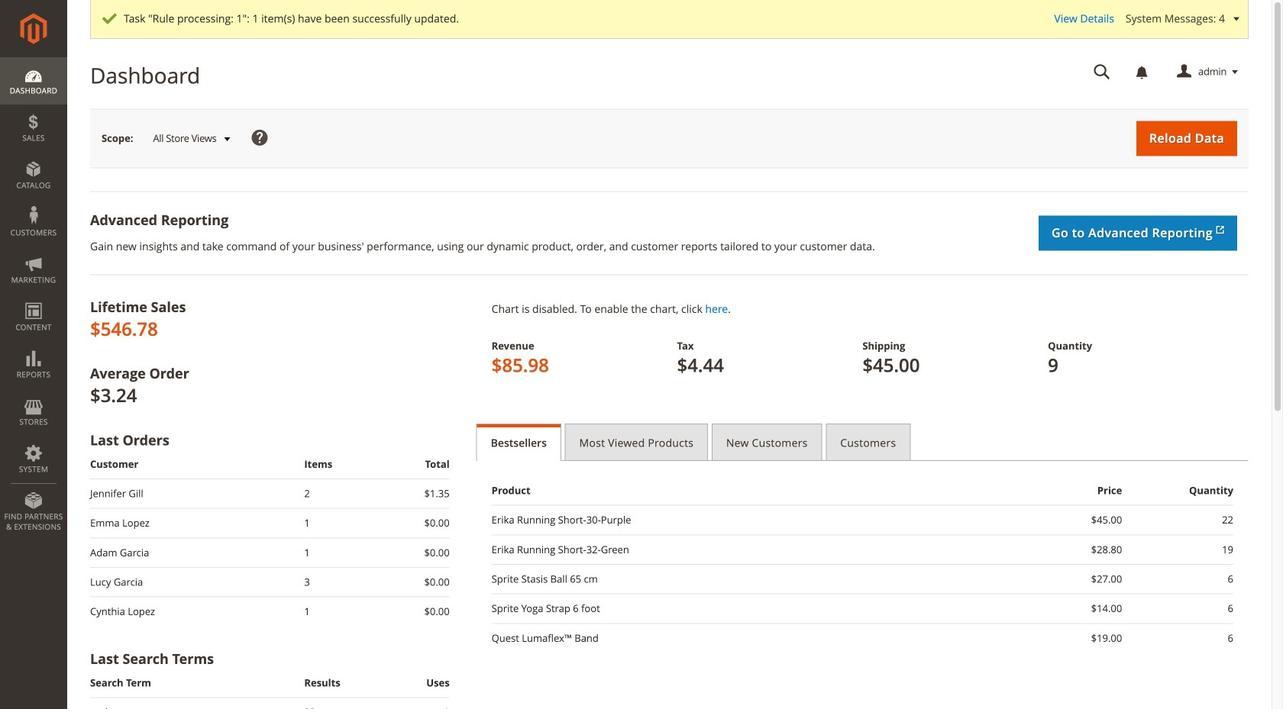 Task type: locate. For each thing, give the bounding box(es) containing it.
magento admin panel image
[[20, 13, 47, 44]]

tab list
[[477, 424, 1249, 462]]

None text field
[[1084, 59, 1122, 86]]

menu bar
[[0, 57, 67, 540]]



